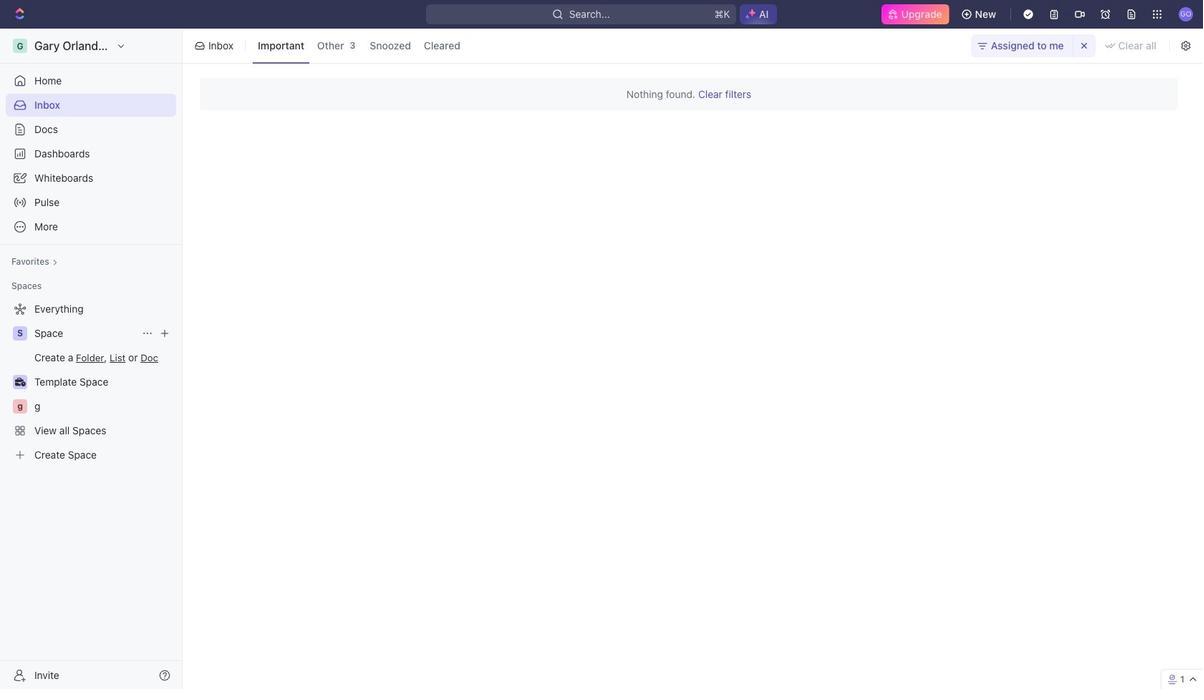 Task type: describe. For each thing, give the bounding box(es) containing it.
g, , element
[[13, 400, 27, 414]]

gary orlando's workspace, , element
[[13, 39, 27, 53]]

sidebar navigation
[[0, 29, 185, 690]]



Task type: locate. For each thing, give the bounding box(es) containing it.
space, , element
[[13, 327, 27, 341]]

tree inside the sidebar navigation
[[6, 298, 176, 467]]

business time image
[[15, 378, 25, 387]]

tab list
[[250, 26, 468, 66]]

tree
[[6, 298, 176, 467]]



Task type: vqa. For each thing, say whether or not it's contained in the screenshot.
"Sidebar" navigation
yes



